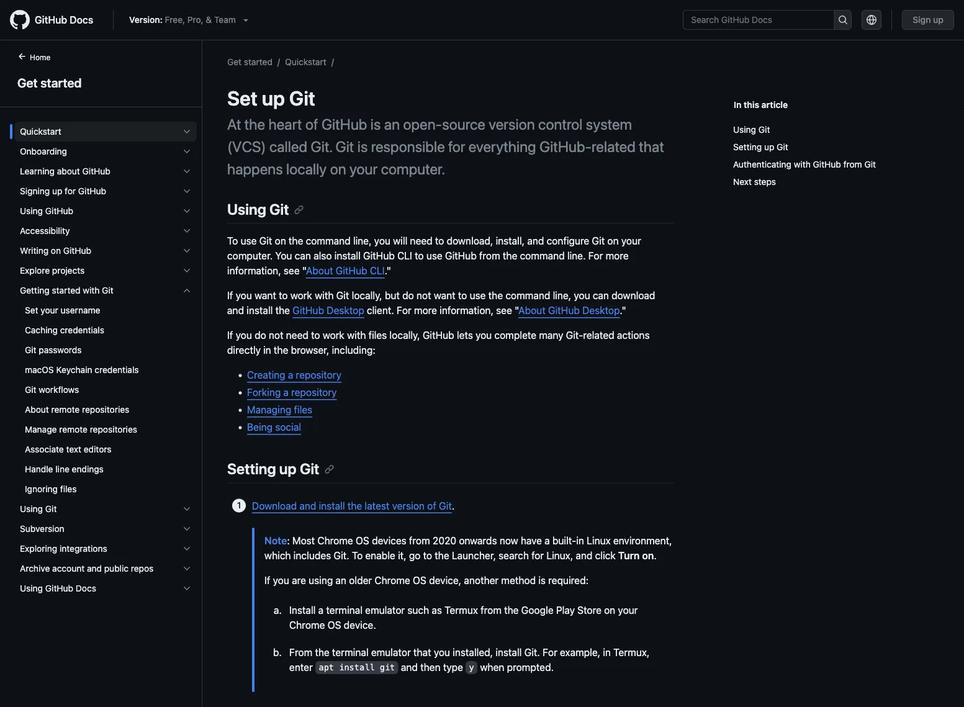 Task type: describe. For each thing, give the bounding box(es) containing it.
method
[[501, 574, 536, 586]]

your inside 'get started' element
[[41, 305, 58, 315]]

are
[[292, 574, 306, 586]]

in inside ': most chrome os devices from 2020 onwards now have a built-in linux environment, which includes git. to enable it, go to the launcher, search for linux, and click'
[[576, 535, 584, 546]]

from inside to use git on the command line, you will need to download, install, and configure git on your computer. you can also install github cli to use github from the command line. for more information, see "
[[479, 250, 500, 262]]

up up authenticating
[[764, 142, 775, 152]]

the up you
[[289, 235, 303, 247]]

about
[[57, 166, 80, 176]]

install left the latest
[[319, 500, 345, 512]]

sc 9kayk9 0 image for subversion
[[182, 524, 192, 534]]

up up heart
[[262, 86, 285, 110]]

the left the latest
[[348, 500, 362, 512]]

1 vertical spatial using git link
[[227, 201, 304, 218]]

for inside to use git on the command line, you will need to download, install, and configure git on your computer. you can also install github cli to use github from the command line. for more information, see "
[[588, 250, 603, 262]]

from inside authenticating with github from git link
[[844, 159, 862, 170]]

at
[[227, 115, 241, 133]]

using down this
[[733, 124, 756, 135]]

github up github desktop link
[[336, 265, 367, 277]]

to down you
[[279, 290, 288, 302]]

files inside "creating a repository forking a repository managing files being social"
[[294, 404, 312, 416]]

and left then on the bottom left of the page
[[401, 661, 418, 673]]

repositories for about remote repositories
[[82, 405, 129, 415]]

docs inside "link"
[[70, 14, 93, 26]]

github up git-
[[548, 305, 580, 316]]

0 horizontal spatial get started link
[[15, 73, 187, 92]]

2 desktop from the left
[[582, 305, 620, 316]]

github up browser,
[[293, 305, 324, 316]]

sc 9kayk9 0 image for signing up for github
[[182, 186, 192, 196]]

files inside if you do not need to work with files locally, github lets you complete many git-related actions directly in the browser, including:
[[369, 330, 387, 341]]

termux
[[445, 604, 478, 616]]

os inside install a terminal emulator such as termux from the google play store on your chrome os device.
[[328, 619, 341, 631]]

chrome inside ': most chrome os devices from 2020 onwards now have a built-in linux environment, which includes git. to enable it, go to the launcher, search for linux, and click'
[[318, 535, 353, 546]]

for inside from the terminal emulator that you installed, install git. for example, in termux, enter
[[543, 646, 557, 658]]

your inside at the heart of github is an open-source version control system (vcs) called git. git is responsible for everything github-related that happens locally on your computer.
[[350, 160, 378, 178]]

search image
[[838, 15, 848, 25]]

about github cli ."
[[306, 265, 391, 277]]

and right download in the left of the page
[[299, 500, 316, 512]]

type
[[443, 661, 463, 673]]

quickstart inside dropdown button
[[20, 126, 61, 137]]

using github docs button
[[15, 579, 197, 599]]

line, inside to use git on the command line, you will need to download, install, and configure git on your computer. you can also install github cli to use github from the command line. for more information, see "
[[353, 235, 372, 247]]

related inside at the heart of github is an open-source version control system (vcs) called git. git is responsible for everything github-related that happens locally on your computer.
[[592, 138, 636, 155]]

get for get started
[[17, 75, 38, 90]]

quickstart button
[[15, 122, 197, 142]]

using for using git dropdown button
[[20, 504, 43, 514]]

from the terminal emulator that you installed, install git. for example, in termux, enter
[[289, 646, 650, 673]]

2 want from the left
[[434, 290, 456, 302]]

pro,
[[187, 15, 203, 25]]

1 vertical spatial setting up git link
[[227, 460, 334, 478]]

1 horizontal spatial get started link
[[227, 57, 273, 67]]

managing
[[247, 404, 291, 416]]

get for get started / quickstart /
[[227, 57, 242, 67]]

onboarding button
[[15, 142, 197, 161]]

to inside ': most chrome os devices from 2020 onwards now have a built-in linux environment, which includes git. to enable it, go to the launcher, search for linux, and click'
[[423, 549, 432, 561]]

quickstart element
[[10, 122, 202, 142]]

using github
[[20, 206, 73, 216]]

manage
[[25, 424, 57, 435]]

the inside from the terminal emulator that you installed, install git. for example, in termux, enter
[[315, 646, 330, 658]]

required:
[[548, 574, 589, 586]]

using for the using github dropdown button
[[20, 206, 43, 216]]

use inside if you want to work with git locally, but do not want to use the command line, you can download and install the
[[470, 290, 486, 302]]

1 horizontal spatial ."
[[620, 305, 626, 316]]

on inside install a terminal emulator such as termux from the google play store on your chrome os device.
[[604, 604, 616, 616]]

1 horizontal spatial see
[[496, 305, 512, 316]]

to inside if you do not need to work with files locally, github lets you complete many git-related actions directly in the browser, including:
[[311, 330, 320, 341]]

1 vertical spatial information,
[[440, 305, 494, 316]]

0 vertical spatial setting up git
[[733, 142, 788, 152]]

1 horizontal spatial using git link
[[733, 121, 935, 138]]

Search GitHub Docs search field
[[684, 11, 834, 29]]

: most chrome os devices from 2020 onwards now have a built-in linux environment, which includes git. to enable it, go to the launcher, search for linux, and click
[[265, 535, 672, 561]]

locally
[[286, 160, 327, 178]]

related inside if you do not need to work with files locally, github lets you complete many git-related actions directly in the browser, including:
[[583, 330, 615, 341]]

2 horizontal spatial os
[[413, 574, 427, 586]]

git inside 'link'
[[759, 124, 770, 135]]

the inside at the heart of github is an open-source version control system (vcs) called git. git is responsible for everything github-related that happens locally on your computer.
[[244, 115, 265, 133]]

2 / from the left
[[331, 57, 334, 67]]

0 vertical spatial use
[[241, 235, 257, 247]]

with up next steps link
[[794, 159, 811, 170]]

in this article
[[734, 99, 788, 110]]

github inside at the heart of github is an open-source version control system (vcs) called git. git is responsible for everything github-related that happens locally on your computer.
[[322, 115, 367, 133]]

using git button
[[15, 499, 197, 519]]

creating a repository link
[[247, 369, 341, 381]]

exploring integrations
[[20, 544, 107, 554]]

explore projects
[[20, 265, 85, 276]]

steps
[[754, 177, 776, 187]]

0 horizontal spatial more
[[414, 305, 437, 316]]

1 vertical spatial for
[[397, 305, 412, 316]]

1 vertical spatial "
[[515, 305, 519, 316]]

the inside install a terminal emulator such as termux from the google play store on your chrome os device.
[[504, 604, 519, 616]]

install inside to use git on the command line, you will need to download, install, and configure git on your computer. you can also install github cli to use github from the command line. for more information, see "
[[334, 250, 361, 262]]

1 vertical spatial version
[[392, 500, 425, 512]]

apt
[[319, 663, 334, 673]]

using git inside 'link'
[[733, 124, 770, 135]]

repos
[[131, 563, 154, 574]]

a up managing files link
[[283, 387, 289, 398]]

manage remote repositories
[[25, 424, 137, 435]]

creating a repository forking a repository managing files being social
[[247, 369, 341, 433]]

most
[[292, 535, 315, 546]]

complete
[[495, 330, 537, 341]]

1 vertical spatial chrome
[[375, 574, 410, 586]]

exploring
[[20, 544, 57, 554]]

everything
[[469, 138, 536, 155]]

accessibility button
[[15, 221, 197, 241]]

also
[[314, 250, 332, 262]]

endings
[[72, 464, 104, 474]]

launcher,
[[452, 549, 496, 561]]

download
[[252, 500, 297, 512]]

manage remote repositories link
[[15, 420, 197, 440]]

you
[[275, 250, 292, 262]]

github down the signing up for github on the top
[[45, 206, 73, 216]]

up up download in the left of the page
[[279, 460, 297, 478]]

apt install git and then type y when prompted.
[[319, 661, 554, 673]]

the up github desktop client.  for more information, see " about github desktop ."
[[488, 290, 503, 302]]

1 horizontal spatial quickstart
[[285, 57, 326, 67]]

with inside dropdown button
[[83, 285, 100, 296]]

cli inside to use git on the command line, you will need to download, install, and configure git on your computer. you can also install github cli to use github from the command line. for more information, see "
[[397, 250, 412, 262]]

associate
[[25, 444, 64, 455]]

1 vertical spatial an
[[336, 574, 347, 586]]

learning about github button
[[15, 161, 197, 181]]

configure
[[547, 235, 589, 247]]

which
[[265, 549, 291, 561]]

install inside from the terminal emulator that you installed, install git. for example, in termux, enter
[[496, 646, 522, 658]]

remote for manage
[[59, 424, 88, 435]]

0 vertical spatial command
[[306, 235, 351, 247]]

up right sign
[[933, 15, 944, 25]]

0 horizontal spatial setting up git
[[227, 460, 319, 478]]

more inside to use git on the command line, you will need to download, install, and configure git on your computer. you can also install github cli to use github from the command line. for more information, see "
[[606, 250, 629, 262]]

the down install, at the top of the page
[[503, 250, 517, 262]]

environment,
[[613, 535, 672, 546]]

1 vertical spatial credentials
[[95, 365, 139, 375]]

github docs link
[[10, 10, 103, 30]]

have
[[521, 535, 542, 546]]

version:
[[129, 15, 163, 25]]

started for getting started with git
[[52, 285, 80, 296]]

sc 9kayk9 0 image for using git
[[182, 504, 192, 514]]

browser,
[[291, 344, 329, 356]]

if you do not need to work with files locally, github lets you complete many git-related actions directly in the browser, including:
[[227, 330, 650, 356]]

subversion button
[[15, 519, 197, 539]]

a inside ': most chrome os devices from 2020 onwards now have a built-in linux environment, which includes git. to enable it, go to the launcher, search for linux, and click'
[[545, 535, 550, 546]]

0 horizontal spatial is
[[357, 138, 368, 155]]

to up if you want to work with git locally, but do not want to use the command line, you can download and install the
[[415, 250, 424, 262]]

then
[[420, 661, 441, 673]]

macos keychain credentials
[[25, 365, 139, 375]]

github inside "link"
[[35, 14, 67, 26]]

sc 9kayk9 0 image for accessibility
[[182, 226, 192, 236]]

and inside dropdown button
[[87, 563, 102, 574]]

heart
[[269, 115, 302, 133]]

sc 9kayk9 0 image for quickstart
[[182, 127, 192, 137]]

version inside at the heart of github is an open-source version control system (vcs) called git. git is responsible for everything github-related that happens locally on your computer.
[[489, 115, 535, 133]]

line
[[55, 464, 69, 474]]

terminal for the
[[332, 646, 369, 658]]

set for set up git
[[227, 86, 258, 110]]

the inside ': most chrome os devices from 2020 onwards now have a built-in linux environment, which includes git. to enable it, go to the launcher, search for linux, and click'
[[435, 549, 449, 561]]

install a terminal emulator such as termux from the google play store on your chrome os device.
[[289, 604, 638, 631]]

1 vertical spatial about
[[519, 305, 546, 316]]

if for if you are using an older chrome os device, another method is required:
[[265, 574, 270, 586]]

next
[[733, 177, 752, 187]]

about remote repositories
[[25, 405, 129, 415]]

github down will
[[363, 250, 395, 262]]

see inside to use git on the command line, you will need to download, install, and configure git on your computer. you can also install github cli to use github from the command line. for more information, see "
[[284, 265, 300, 277]]

line, inside if you want to work with git locally, but do not want to use the command line, you can download and install the
[[553, 290, 571, 302]]

editors
[[84, 444, 112, 455]]

getting started with git button
[[15, 281, 197, 301]]

sc 9kayk9 0 image for getting started with git
[[182, 286, 192, 296]]

signing up for github
[[20, 186, 106, 196]]

on inside dropdown button
[[51, 246, 61, 256]]

started for get started
[[41, 75, 82, 90]]

you inside from the terminal emulator that you installed, install git. for example, in termux, enter
[[434, 646, 450, 658]]

1 vertical spatial use
[[426, 250, 443, 262]]

work inside if you do not need to work with files locally, github lets you complete many git-related actions directly in the browser, including:
[[323, 330, 345, 341]]

sign
[[913, 15, 931, 25]]

download and install the latest version of git link
[[252, 500, 452, 512]]

and inside ': most chrome os devices from 2020 onwards now have a built-in linux environment, which includes git. to enable it, go to the launcher, search for linux, and click'
[[576, 549, 593, 561]]

0 vertical spatial repository
[[296, 369, 341, 381]]

in inside from the terminal emulator that you installed, install git. for example, in termux, enter
[[603, 646, 611, 658]]

need inside to use git on the command line, you will need to download, install, and configure git on your computer. you can also install github cli to use github from the command line. for more information, see "
[[410, 235, 433, 247]]

being
[[247, 421, 273, 433]]

remote for about
[[51, 405, 80, 415]]

signing up for github button
[[15, 181, 197, 201]]

happens
[[227, 160, 283, 178]]

associate text editors
[[25, 444, 112, 455]]

linux,
[[547, 549, 573, 561]]

the inside if you do not need to work with files locally, github lets you complete many git-related actions directly in the browser, including:
[[274, 344, 288, 356]]

git. inside at the heart of github is an open-source version control system (vcs) called git. git is responsible for everything github-related that happens locally on your computer.
[[311, 138, 332, 155]]

git workflows link
[[15, 380, 197, 400]]

google
[[521, 604, 554, 616]]

a inside install a terminal emulator such as termux from the google play store on your chrome os device.
[[318, 604, 324, 616]]

can inside to use git on the command line, you will need to download, install, and configure git on your computer. you can also install github cli to use github from the command line. for more information, see "
[[295, 250, 311, 262]]

authenticating
[[733, 159, 792, 170]]

to inside ': most chrome os devices from 2020 onwards now have a built-in linux environment, which includes git. to enable it, go to the launcher, search for linux, and click'
[[352, 549, 363, 561]]

download and install the latest version of git .
[[252, 500, 455, 512]]

macos keychain credentials link
[[15, 360, 197, 380]]

terminal for a
[[326, 604, 363, 616]]

to up github desktop client.  for more information, see " about github desktop ."
[[458, 290, 467, 302]]

explore
[[20, 265, 50, 276]]

0 horizontal spatial cli
[[370, 265, 385, 277]]

ignoring files
[[25, 484, 77, 494]]

2 vertical spatial is
[[539, 574, 546, 586]]

sc 9kayk9 0 image for onboarding
[[182, 147, 192, 156]]

client.
[[367, 305, 394, 316]]

using
[[309, 574, 333, 586]]

1 want from the left
[[255, 290, 276, 302]]

getting started with git element containing getting started with git
[[10, 281, 202, 499]]

on down the environment,
[[642, 549, 654, 561]]

your inside to use git on the command line, you will need to download, install, and configure git on your computer. you can also install github cli to use github from the command line. for more information, see "
[[621, 235, 641, 247]]

os inside ': most chrome os devices from 2020 onwards now have a built-in linux environment, which includes git. to enable it, go to the launcher, search for linux, and click'
[[356, 535, 369, 546]]

emulator for such
[[365, 604, 405, 616]]

to inside to use git on the command line, you will need to download, install, and configure git on your computer. you can also install github cli to use github from the command line. for more information, see "
[[227, 235, 238, 247]]

and inside to use git on the command line, you will need to download, install, and configure git on your computer. you can also install github cli to use github from the command line. for more information, see "
[[527, 235, 544, 247]]

locally, inside if you do not need to work with files locally, github lets you complete many git-related actions directly in the browser, including:
[[390, 330, 420, 341]]

sc 9kayk9 0 image for learning about github
[[182, 166, 192, 176]]

git inside if you want to work with git locally, but do not want to use the command line, you can download and install the
[[336, 290, 349, 302]]

not inside if you do not need to work with files locally, github lets you complete many git-related actions directly in the browser, including:
[[269, 330, 283, 341]]

archive
[[20, 563, 50, 574]]

github desktop link
[[293, 305, 364, 316]]

0 horizontal spatial .
[[452, 500, 455, 512]]

github up next steps link
[[813, 159, 841, 170]]

1 horizontal spatial is
[[371, 115, 381, 133]]

writing on github
[[20, 246, 91, 256]]

workflows
[[39, 385, 79, 395]]

about for about remote repositories
[[25, 405, 49, 415]]

to left download,
[[435, 235, 444, 247]]

1 horizontal spatial using git
[[227, 201, 289, 218]]

1 vertical spatial command
[[520, 250, 565, 262]]

enable
[[365, 549, 395, 561]]

about github cli link
[[306, 265, 385, 277]]

on inside at the heart of github is an open-source version control system (vcs) called git. git is responsible for everything github-related that happens locally on your computer.
[[330, 160, 346, 178]]

0 vertical spatial credentials
[[60, 325, 104, 335]]

writing
[[20, 246, 49, 256]]



Task type: locate. For each thing, give the bounding box(es) containing it.
sc 9kayk9 0 image for using github
[[182, 206, 192, 216]]

work inside if you want to work with git locally, but do not want to use the command line, you can download and install the
[[290, 290, 312, 302]]

associate text editors link
[[15, 440, 197, 459]]

sc 9kayk9 0 image for exploring integrations
[[182, 544, 192, 554]]

do inside if you want to work with git locally, but do not want to use the command line, you can download and install the
[[402, 290, 414, 302]]

github up home
[[35, 14, 67, 26]]

chrome up includes
[[318, 535, 353, 546]]

files down 'forking a repository' link
[[294, 404, 312, 416]]

your right store
[[618, 604, 638, 616]]

the
[[244, 115, 265, 133], [289, 235, 303, 247], [503, 250, 517, 262], [488, 290, 503, 302], [275, 305, 290, 316], [274, 344, 288, 356], [348, 500, 362, 512], [435, 549, 449, 561], [504, 604, 519, 616], [315, 646, 330, 658]]

need inside if you do not need to work with files locally, github lets you complete many git-related actions directly in the browser, including:
[[286, 330, 309, 341]]

sc 9kayk9 0 image for explore projects
[[182, 266, 192, 276]]

1 vertical spatial emulator
[[371, 646, 411, 658]]

to
[[227, 235, 238, 247], [352, 549, 363, 561]]

setting up git up download in the left of the page
[[227, 460, 319, 478]]

sc 9kayk9 0 image inside the 'exploring integrations' dropdown button
[[182, 544, 192, 554]]

5 sc 9kayk9 0 image from the top
[[182, 504, 192, 514]]

git. inside from the terminal emulator that you installed, install git. for example, in termux, enter
[[524, 646, 540, 658]]

1 vertical spatial is
[[357, 138, 368, 155]]

1 vertical spatial of
[[427, 500, 436, 512]]

exploring integrations button
[[15, 539, 197, 559]]

team
[[214, 15, 236, 25]]

repositories for manage remote repositories
[[90, 424, 137, 435]]

1 vertical spatial for
[[65, 186, 76, 196]]

github up projects
[[63, 246, 91, 256]]

0 horizontal spatial get
[[17, 75, 38, 90]]

for down have
[[532, 549, 544, 561]]

0 horizontal spatial want
[[255, 290, 276, 302]]

setting up git link up the authenticating with github from git
[[733, 138, 935, 156]]

with inside if you do not need to work with files locally, github lets you complete many git-related actions directly in the browser, including:
[[347, 330, 366, 341]]

1 vertical spatial setting
[[227, 460, 276, 478]]

1 horizontal spatial setting
[[733, 142, 762, 152]]

onwards
[[459, 535, 497, 546]]

1 vertical spatial line,
[[553, 290, 571, 302]]

0 vertical spatial remote
[[51, 405, 80, 415]]

2 horizontal spatial using git
[[733, 124, 770, 135]]

0 horizontal spatial files
[[60, 484, 77, 494]]

0 horizontal spatial locally,
[[352, 290, 382, 302]]

on right configure
[[608, 235, 619, 247]]

6 sc 9kayk9 0 image from the top
[[182, 544, 192, 554]]

see down you
[[284, 265, 300, 277]]

1 horizontal spatial about
[[306, 265, 333, 277]]

docs
[[70, 14, 93, 26], [76, 583, 96, 594]]

next steps
[[733, 177, 776, 187]]

sc 9kayk9 0 image inside using github docs "dropdown button"
[[182, 584, 192, 594]]

" inside to use git on the command line, you will need to download, install, and configure git on your computer. you can also install github cli to use github from the command line. for more information, see "
[[302, 265, 306, 277]]

started down home link
[[41, 75, 82, 90]]

desktop left client.
[[327, 305, 364, 316]]

terminal inside from the terminal emulator that you installed, install git. for example, in termux, enter
[[332, 646, 369, 658]]

0 horizontal spatial work
[[290, 290, 312, 302]]

free,
[[165, 15, 185, 25]]

sc 9kayk9 0 image inside subversion dropdown button
[[182, 524, 192, 534]]

1 horizontal spatial can
[[593, 290, 609, 302]]

with up github desktop link
[[315, 290, 334, 302]]

files down client.
[[369, 330, 387, 341]]

1 vertical spatial work
[[323, 330, 345, 341]]

setting
[[733, 142, 762, 152], [227, 460, 276, 478]]

0 vertical spatial need
[[410, 235, 433, 247]]

need
[[410, 235, 433, 247], [286, 330, 309, 341]]

in inside if you do not need to work with files locally, github lets you complete many git-related actions directly in the browser, including:
[[263, 344, 271, 356]]

public
[[104, 563, 129, 574]]

get started element
[[0, 50, 202, 706]]

forking
[[247, 387, 281, 398]]

for
[[448, 138, 465, 155], [65, 186, 76, 196], [532, 549, 544, 561]]

1 vertical spatial setting up git
[[227, 460, 319, 478]]

files down handle line endings
[[60, 484, 77, 494]]

handle line endings
[[25, 464, 104, 474]]

0 vertical spatial version
[[489, 115, 535, 133]]

quickstart up set up git
[[285, 57, 326, 67]]

4 sc 9kayk9 0 image from the top
[[182, 246, 192, 256]]

1 horizontal spatial desktop
[[582, 305, 620, 316]]

sc 9kayk9 0 image for archive account and public repos
[[182, 564, 192, 574]]

device,
[[429, 574, 461, 586]]

install left git
[[339, 663, 375, 673]]

computer. inside to use git on the command line, you will need to download, install, and configure git on your computer. you can also install github cli to use github from the command line. for more information, see "
[[227, 250, 273, 262]]

keychain
[[56, 365, 92, 375]]

2 getting started with git element from the top
[[10, 301, 202, 499]]

2 sc 9kayk9 0 image from the top
[[182, 186, 192, 196]]

started down projects
[[52, 285, 80, 296]]

1 horizontal spatial in
[[576, 535, 584, 546]]

from inside ': most chrome os devices from 2020 onwards now have a built-in linux environment, which includes git. to enable it, go to the launcher, search for linux, and click'
[[409, 535, 430, 546]]

with inside if you want to work with git locally, but do not want to use the command line, you can download and install the
[[315, 290, 334, 302]]

using git down ignoring
[[20, 504, 57, 514]]

an
[[384, 115, 400, 133], [336, 574, 347, 586]]

2 horizontal spatial use
[[470, 290, 486, 302]]

0 vertical spatial for
[[588, 250, 603, 262]]

git. right includes
[[334, 549, 349, 561]]

more
[[606, 250, 629, 262], [414, 305, 437, 316]]

on up "explore projects"
[[51, 246, 61, 256]]

0 horizontal spatial for
[[397, 305, 412, 316]]

see up complete
[[496, 305, 512, 316]]

emulator inside from the terminal emulator that you installed, install git. for example, in termux, enter
[[371, 646, 411, 658]]

" up complete
[[515, 305, 519, 316]]

1 vertical spatial do
[[255, 330, 266, 341]]

chrome inside install a terminal emulator such as termux from the google play store on your chrome os device.
[[289, 619, 325, 631]]

up inside 'dropdown button'
[[52, 186, 62, 196]]

2 horizontal spatial is
[[539, 574, 546, 586]]

files inside "link"
[[60, 484, 77, 494]]

0 horizontal spatial ."
[[385, 265, 391, 277]]

0 vertical spatial for
[[448, 138, 465, 155]]

related
[[592, 138, 636, 155], [583, 330, 615, 341]]

0 vertical spatial that
[[639, 138, 664, 155]]

7 sc 9kayk9 0 image from the top
[[182, 584, 192, 594]]

1 horizontal spatial do
[[402, 290, 414, 302]]

install inside apt install git and then type y when prompted.
[[339, 663, 375, 673]]

setting up git link up download in the left of the page
[[227, 460, 334, 478]]

0 horizontal spatial for
[[65, 186, 76, 196]]

from right termux
[[481, 604, 502, 616]]

sc 9kayk9 0 image
[[182, 127, 192, 137], [182, 166, 192, 176], [182, 206, 192, 216], [182, 266, 192, 276], [182, 504, 192, 514], [182, 544, 192, 554], [182, 564, 192, 574]]

0 vertical spatial setting up git link
[[733, 138, 935, 156]]

0 vertical spatial files
[[369, 330, 387, 341]]

sc 9kayk9 0 image
[[182, 147, 192, 156], [182, 186, 192, 196], [182, 226, 192, 236], [182, 246, 192, 256], [182, 286, 192, 296], [182, 524, 192, 534], [182, 584, 192, 594]]

up
[[933, 15, 944, 25], [262, 86, 285, 110], [764, 142, 775, 152], [52, 186, 62, 196], [279, 460, 297, 478]]

learning about github
[[20, 166, 110, 176]]

caching credentials
[[25, 325, 104, 335]]

related left the actions
[[583, 330, 615, 341]]

do inside if you do not need to work with files locally, github lets you complete many git-related actions directly in the browser, including:
[[255, 330, 266, 341]]

sign up
[[913, 15, 944, 25]]

1 horizontal spatial get
[[227, 57, 242, 67]]

0 horizontal spatial about
[[25, 405, 49, 415]]

username
[[61, 305, 100, 315]]

command inside if you want to work with git locally, but do not want to use the command line, you can download and install the
[[506, 290, 550, 302]]

1 horizontal spatial locally,
[[390, 330, 420, 341]]

that inside from the terminal emulator that you installed, install git. for example, in termux, enter
[[414, 646, 431, 658]]

1 horizontal spatial information,
[[440, 305, 494, 316]]

1 horizontal spatial line,
[[553, 290, 571, 302]]

1 vertical spatial to
[[352, 549, 363, 561]]

github down download,
[[445, 250, 477, 262]]

linux
[[587, 535, 611, 546]]

chrome
[[318, 535, 353, 546], [375, 574, 410, 586], [289, 619, 325, 631]]

terminal inside install a terminal emulator such as termux from the google play store on your chrome os device.
[[326, 604, 363, 616]]

directly
[[227, 344, 261, 356]]

not up the creating
[[269, 330, 283, 341]]

github inside 'dropdown button'
[[78, 186, 106, 196]]

more right 'line.'
[[606, 250, 629, 262]]

command up complete
[[506, 290, 550, 302]]

latest
[[365, 500, 390, 512]]

1 horizontal spatial setting up git link
[[733, 138, 935, 156]]

1 horizontal spatial version
[[489, 115, 535, 133]]

2 sc 9kayk9 0 image from the top
[[182, 166, 192, 176]]

1 horizontal spatial files
[[294, 404, 312, 416]]

can left download
[[593, 290, 609, 302]]

not inside if you want to work with git locally, but do not want to use the command line, you can download and install the
[[417, 290, 431, 302]]

using git down this
[[733, 124, 770, 135]]

the left github desktop link
[[275, 305, 290, 316]]

1 vertical spatial docs
[[76, 583, 96, 594]]

termux,
[[614, 646, 650, 658]]

if inside if you want to work with git locally, but do not want to use the command line, you can download and install the
[[227, 290, 233, 302]]

install,
[[496, 235, 525, 247]]

a up 'forking a repository' link
[[288, 369, 293, 381]]

1 sc 9kayk9 0 image from the top
[[182, 147, 192, 156]]

git. up "prompted."
[[524, 646, 540, 658]]

about github desktop link
[[519, 305, 620, 316]]

1 vertical spatial locally,
[[390, 330, 420, 341]]

0 horizontal spatial version
[[392, 500, 425, 512]]

0 horizontal spatial quickstart
[[20, 126, 61, 137]]

1 / from the left
[[278, 57, 280, 67]]

terminal up device.
[[326, 604, 363, 616]]

1 desktop from the left
[[327, 305, 364, 316]]

in this article element
[[734, 98, 939, 111]]

1 vertical spatial in
[[576, 535, 584, 546]]

repositories down git workflows link at the left of the page
[[82, 405, 129, 415]]

0 horizontal spatial computer.
[[227, 250, 273, 262]]

1 sc 9kayk9 0 image from the top
[[182, 127, 192, 137]]

of inside at the heart of github is an open-source version control system (vcs) called git. git is responsible for everything github-related that happens locally on your computer.
[[305, 115, 318, 133]]

0 horizontal spatial /
[[278, 57, 280, 67]]

using for using github docs "dropdown button"
[[20, 583, 43, 594]]

started for get started / quickstart /
[[244, 57, 273, 67]]

using git link down "happens"
[[227, 201, 304, 218]]

github inside if you do not need to work with files locally, github lets you complete many git-related actions directly in the browser, including:
[[423, 330, 454, 341]]

with up including:
[[347, 330, 366, 341]]

using
[[733, 124, 756, 135], [227, 201, 266, 218], [20, 206, 43, 216], [20, 504, 43, 514], [20, 583, 43, 594]]

0 horizontal spatial do
[[255, 330, 266, 341]]

7 sc 9kayk9 0 image from the top
[[182, 564, 192, 574]]

about inside 'get started' element
[[25, 405, 49, 415]]

now
[[500, 535, 518, 546]]

click
[[595, 549, 616, 561]]

1 getting started with git element from the top
[[10, 281, 202, 499]]

about
[[306, 265, 333, 277], [519, 305, 546, 316], [25, 405, 49, 415]]

4 sc 9kayk9 0 image from the top
[[182, 266, 192, 276]]

desktop down download
[[582, 305, 620, 316]]

0 vertical spatial get
[[227, 57, 242, 67]]

see
[[284, 265, 300, 277], [496, 305, 512, 316]]

1 horizontal spatial want
[[434, 290, 456, 302]]

forking a repository link
[[247, 387, 337, 398]]

version up everything
[[489, 115, 535, 133]]

the right at in the top of the page
[[244, 115, 265, 133]]

0 horizontal spatial set
[[25, 305, 38, 315]]

. up 2020
[[452, 500, 455, 512]]

locally,
[[352, 290, 382, 302], [390, 330, 420, 341]]

at the heart of github is an open-source version control system (vcs) called git. git is responsible for everything github-related that happens locally on your computer.
[[227, 115, 664, 178]]

you
[[374, 235, 391, 247], [236, 290, 252, 302], [574, 290, 590, 302], [236, 330, 252, 341], [476, 330, 492, 341], [273, 574, 289, 586], [434, 646, 450, 658]]

2 vertical spatial in
[[603, 646, 611, 658]]

os up the enable
[[356, 535, 369, 546]]

0 vertical spatial an
[[384, 115, 400, 133]]

1 vertical spatial get started link
[[15, 73, 187, 92]]

writing on github button
[[15, 241, 197, 261]]

and right install, at the top of the page
[[527, 235, 544, 247]]

computer. inside at the heart of github is an open-source version control system (vcs) called git. git is responsible for everything github-related that happens locally on your computer.
[[381, 160, 445, 178]]

install up 'when'
[[496, 646, 522, 658]]

for down the but
[[397, 305, 412, 316]]

if inside if you do not need to work with files locally, github lets you complete many git-related actions directly in the browser, including:
[[227, 330, 233, 341]]

1 vertical spatial ."
[[620, 305, 626, 316]]

do right the but
[[402, 290, 414, 302]]

up down learning about github
[[52, 186, 62, 196]]

docs inside "dropdown button"
[[76, 583, 96, 594]]

2 vertical spatial for
[[532, 549, 544, 561]]

from up next steps link
[[844, 159, 862, 170]]

need right will
[[410, 235, 433, 247]]

sc 9kayk9 0 image inside the quickstart dropdown button
[[182, 127, 192, 137]]

sc 9kayk9 0 image for writing on github
[[182, 246, 192, 256]]

can inside if you want to work with git locally, but do not want to use the command line, you can download and install the
[[593, 290, 609, 302]]

line, up the about github desktop link
[[553, 290, 571, 302]]

1 horizontal spatial os
[[356, 535, 369, 546]]

built-
[[553, 535, 576, 546]]

on right locally
[[330, 160, 346, 178]]

1 horizontal spatial for
[[448, 138, 465, 155]]

from
[[844, 159, 862, 170], [479, 250, 500, 262], [409, 535, 430, 546], [481, 604, 502, 616]]

locally, down client.
[[390, 330, 420, 341]]

started
[[244, 57, 273, 67], [41, 75, 82, 90], [52, 285, 80, 296]]

1 horizontal spatial need
[[410, 235, 433, 247]]

0 vertical spatial locally,
[[352, 290, 382, 302]]

using github docs
[[20, 583, 96, 594]]

set for set your username
[[25, 305, 38, 315]]

0 horizontal spatial setting
[[227, 460, 276, 478]]

set your username
[[25, 305, 100, 315]]

caching credentials link
[[15, 320, 197, 340]]

using down "happens"
[[227, 201, 266, 218]]

0 vertical spatial git.
[[311, 138, 332, 155]]

os down go on the bottom left of page
[[413, 574, 427, 586]]

sc 9kayk9 0 image inside archive account and public repos dropdown button
[[182, 564, 192, 574]]

get down home
[[17, 75, 38, 90]]

github down account at the bottom left
[[45, 583, 73, 594]]

0 horizontal spatial that
[[414, 646, 431, 658]]

2 horizontal spatial about
[[519, 305, 546, 316]]

cli down will
[[397, 250, 412, 262]]

emulator inside install a terminal emulator such as termux from the google play store on your chrome os device.
[[365, 604, 405, 616]]

social
[[275, 421, 301, 433]]

git. inside ': most chrome os devices from 2020 onwards now have a built-in linux environment, which includes git. to enable it, go to the launcher, search for linux, and click'
[[334, 549, 349, 561]]

of right heart
[[305, 115, 318, 133]]

handle line endings link
[[15, 459, 197, 479]]

install inside if you want to work with git locally, but do not want to use the command line, you can download and install the
[[247, 305, 273, 316]]

github inside "dropdown button"
[[45, 583, 73, 594]]

sc 9kayk9 0 image inside the using github dropdown button
[[182, 206, 192, 216]]

if you want to work with git locally, but do not want to use the command line, you can download and install the
[[227, 290, 655, 316]]

select language: current language is english image
[[867, 15, 877, 25]]

0 horizontal spatial an
[[336, 574, 347, 586]]

your inside install a terminal emulator such as termux from the google play store on your chrome os device.
[[618, 604, 638, 616]]

repository down browser,
[[296, 369, 341, 381]]

0 vertical spatial can
[[295, 250, 311, 262]]

not right the but
[[417, 290, 431, 302]]

repositories down about remote repositories link
[[90, 424, 137, 435]]

setting down being
[[227, 460, 276, 478]]

article
[[762, 99, 788, 110]]

1 vertical spatial remote
[[59, 424, 88, 435]]

quickstart link
[[285, 57, 326, 67]]

1 horizontal spatial /
[[331, 57, 334, 67]]

docs up home link
[[70, 14, 93, 26]]

information, down you
[[227, 265, 281, 277]]

git passwords link
[[15, 340, 197, 360]]

a
[[288, 369, 293, 381], [283, 387, 289, 398], [545, 535, 550, 546], [318, 604, 324, 616]]

if
[[227, 290, 233, 302], [227, 330, 233, 341], [265, 574, 270, 586]]

3 sc 9kayk9 0 image from the top
[[182, 206, 192, 216]]

is right method
[[539, 574, 546, 586]]

0 horizontal spatial to
[[227, 235, 238, 247]]

that inside at the heart of github is an open-source version control system (vcs) called git. git is responsible for everything github-related that happens locally on your computer.
[[639, 138, 664, 155]]

sc 9kayk9 0 image for using github docs
[[182, 584, 192, 594]]

0 vertical spatial .
[[452, 500, 455, 512]]

information, inside to use git on the command line, you will need to download, install, and configure git on your computer. you can also install github cli to use github from the command line. for more information, see "
[[227, 265, 281, 277]]

credentials down username
[[60, 325, 104, 335]]

install up about github cli ."
[[334, 250, 361, 262]]

the up 'creating a repository' link at left bottom
[[274, 344, 288, 356]]

setting up authenticating
[[733, 142, 762, 152]]

1 vertical spatial started
[[41, 75, 82, 90]]

y
[[469, 663, 474, 673]]

sc 9kayk9 0 image inside signing up for github 'dropdown button'
[[182, 186, 192, 196]]

sc 9kayk9 0 image inside using git dropdown button
[[182, 504, 192, 514]]

1 horizontal spatial more
[[606, 250, 629, 262]]

5 sc 9kayk9 0 image from the top
[[182, 286, 192, 296]]

sc 9kayk9 0 image inside getting started with git dropdown button
[[182, 286, 192, 296]]

the up apt
[[315, 646, 330, 658]]

setting up git up authenticating
[[733, 142, 788, 152]]

for inside 'dropdown button'
[[65, 186, 76, 196]]

1 vertical spatial can
[[593, 290, 609, 302]]

an inside at the heart of github is an open-source version control system (vcs) called git. git is responsible for everything github-related that happens locally on your computer.
[[384, 115, 400, 133]]

archive account and public repos button
[[15, 559, 197, 579]]

emulator up git
[[371, 646, 411, 658]]

if for if you want to work with git locally, but do not want to use the command line, you can download and install the
[[227, 290, 233, 302]]

in left termux,
[[603, 646, 611, 658]]

github inside dropdown button
[[82, 166, 110, 176]]

your
[[350, 160, 378, 178], [621, 235, 641, 247], [41, 305, 58, 315], [618, 604, 638, 616]]

can
[[295, 250, 311, 262], [593, 290, 609, 302]]

will
[[393, 235, 408, 247]]

locally, inside if you want to work with git locally, but do not want to use the command line, you can download and install the
[[352, 290, 382, 302]]

to up browser,
[[311, 330, 320, 341]]

git-
[[566, 330, 583, 341]]

and left the public
[[87, 563, 102, 574]]

enter
[[289, 661, 313, 673]]

about for about github cli ."
[[306, 265, 333, 277]]

1 vertical spatial more
[[414, 305, 437, 316]]

1 vertical spatial .
[[654, 549, 657, 561]]

command down configure
[[520, 250, 565, 262]]

using down archive
[[20, 583, 43, 594]]

from down download,
[[479, 250, 500, 262]]

example,
[[560, 646, 601, 658]]

accessibility
[[20, 226, 70, 236]]

computer.
[[381, 160, 445, 178], [227, 250, 273, 262]]

git workflows
[[25, 385, 79, 395]]

using git inside dropdown button
[[20, 504, 57, 514]]

git. up locally
[[311, 138, 332, 155]]

called
[[269, 138, 307, 155]]

and inside if you want to work with git locally, but do not want to use the command line, you can download and install the
[[227, 305, 244, 316]]

download,
[[447, 235, 493, 247]]

getting started with git element
[[10, 281, 202, 499], [10, 301, 202, 499]]

emulator up device.
[[365, 604, 405, 616]]

the down 2020
[[435, 549, 449, 561]]

2 horizontal spatial for
[[532, 549, 544, 561]]

for inside ': most chrome os devices from 2020 onwards now have a built-in linux environment, which includes git. to enable it, go to the launcher, search for linux, and click'
[[532, 549, 544, 561]]

0 vertical spatial is
[[371, 115, 381, 133]]

1 horizontal spatial computer.
[[381, 160, 445, 178]]

github
[[35, 14, 67, 26], [322, 115, 367, 133], [813, 159, 841, 170], [82, 166, 110, 176], [78, 186, 106, 196], [45, 206, 73, 216], [63, 246, 91, 256], [363, 250, 395, 262], [445, 250, 477, 262], [336, 265, 367, 277], [293, 305, 324, 316], [548, 305, 580, 316], [423, 330, 454, 341], [45, 583, 73, 594]]

that
[[639, 138, 664, 155], [414, 646, 431, 658]]

6 sc 9kayk9 0 image from the top
[[182, 524, 192, 534]]

installed,
[[453, 646, 493, 658]]

install
[[289, 604, 316, 616]]

devices
[[372, 535, 407, 546]]

version: free, pro, & team
[[129, 15, 236, 25]]

is up the responsible
[[371, 115, 381, 133]]

getting started with git element containing set your username
[[10, 301, 202, 499]]

1 horizontal spatial set
[[227, 86, 258, 110]]

emulator for that
[[371, 646, 411, 658]]

sc 9kayk9 0 image inside learning about github dropdown button
[[182, 166, 192, 176]]

git inside at the heart of github is an open-source version control system (vcs) called git. git is responsible for everything github-related that happens locally on your computer.
[[336, 138, 354, 155]]

0 horizontal spatial "
[[302, 265, 306, 277]]

if for if you do not need to work with files locally, github lets you complete many git-related actions directly in the browser, including:
[[227, 330, 233, 341]]

prompted.
[[507, 661, 554, 673]]

sc 9kayk9 0 image inside accessibility dropdown button
[[182, 226, 192, 236]]

on up you
[[275, 235, 286, 247]]

on
[[330, 160, 346, 178], [275, 235, 286, 247], [608, 235, 619, 247], [51, 246, 61, 256], [642, 549, 654, 561], [604, 604, 616, 616]]

remote up text
[[59, 424, 88, 435]]

3 sc 9kayk9 0 image from the top
[[182, 226, 192, 236]]

install up directly
[[247, 305, 273, 316]]

from inside install a terminal emulator such as termux from the google play store on your chrome os device.
[[481, 604, 502, 616]]

sc 9kayk9 0 image inside the writing on github dropdown button
[[182, 246, 192, 256]]

1 horizontal spatial that
[[639, 138, 664, 155]]

0 vertical spatial using git link
[[733, 121, 935, 138]]

can right you
[[295, 250, 311, 262]]

None search field
[[683, 10, 852, 30]]

you inside to use git on the command line, you will need to download, install, and configure git on your computer. you can also install github cli to use github from the command line. for more information, see "
[[374, 235, 391, 247]]

your down the responsible
[[350, 160, 378, 178]]

1 vertical spatial computer.
[[227, 250, 273, 262]]

0 horizontal spatial git.
[[311, 138, 332, 155]]

for inside at the heart of github is an open-source version control system (vcs) called git. git is responsible for everything github-related that happens locally on your computer.
[[448, 138, 465, 155]]

/ right quickstart link
[[331, 57, 334, 67]]

creating
[[247, 369, 285, 381]]

1 vertical spatial repositories
[[90, 424, 137, 435]]

git
[[289, 86, 315, 110], [759, 124, 770, 135], [336, 138, 354, 155], [777, 142, 788, 152], [865, 159, 876, 170], [269, 201, 289, 218], [259, 235, 272, 247], [592, 235, 605, 247], [102, 285, 113, 296], [336, 290, 349, 302], [25, 345, 36, 355], [25, 385, 36, 395], [300, 460, 319, 478], [439, 500, 452, 512], [45, 504, 57, 514]]

to
[[435, 235, 444, 247], [415, 250, 424, 262], [279, 290, 288, 302], [458, 290, 467, 302], [311, 330, 320, 341], [423, 549, 432, 561]]

2 horizontal spatial for
[[588, 250, 603, 262]]

1 vertical spatial repository
[[291, 387, 337, 398]]

2 horizontal spatial git.
[[524, 646, 540, 658]]

github desktop client.  for more information, see " about github desktop ."
[[293, 305, 626, 316]]

sc 9kayk9 0 image inside explore projects dropdown button
[[182, 266, 192, 276]]

passwords
[[39, 345, 82, 355]]

triangle down image
[[241, 15, 251, 25]]

using git link down in this article element
[[733, 121, 935, 138]]



Task type: vqa. For each thing, say whether or not it's contained in the screenshot.
'Forking a repository' link
yes



